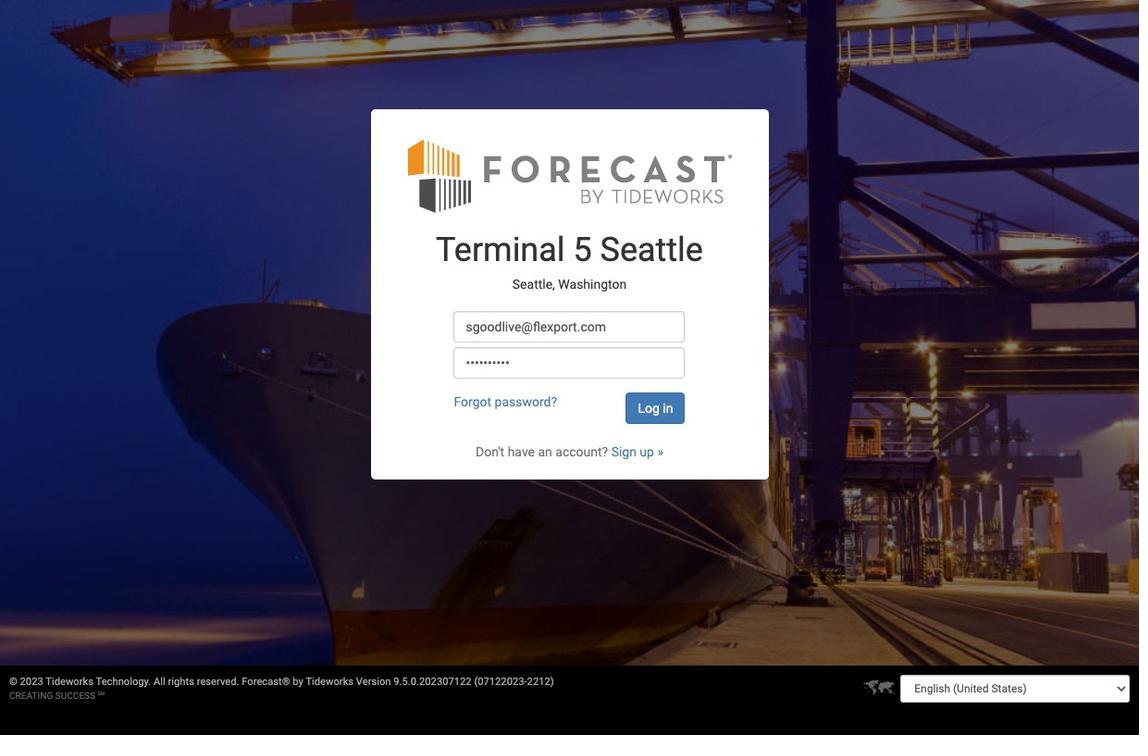 Task type: describe. For each thing, give the bounding box(es) containing it.
(07122023-
[[474, 676, 527, 688]]

an
[[538, 444, 553, 459]]

2212)
[[527, 676, 554, 688]]

2 tideworks from the left
[[306, 676, 354, 688]]

up
[[640, 444, 655, 459]]

washington
[[559, 277, 627, 292]]

seattle,
[[513, 277, 555, 292]]

9.5.0.202307122
[[394, 676, 472, 688]]

℠
[[98, 691, 105, 701]]

all
[[154, 676, 166, 688]]

in
[[663, 401, 674, 415]]

forgot
[[454, 394, 492, 409]]

success
[[55, 691, 95, 701]]

5
[[574, 230, 592, 269]]

terminal 5 seattle seattle, washington
[[436, 230, 704, 292]]

©
[[9, 676, 17, 688]]

log
[[638, 401, 660, 415]]

account?
[[556, 444, 609, 459]]

© 2023 tideworks technology. all rights reserved. forecast® by tideworks version 9.5.0.202307122 (07122023-2212) creating success ℠
[[9, 676, 554, 701]]

password?
[[495, 394, 558, 409]]

sign up » link
[[612, 444, 664, 459]]

forgot password? log in
[[454, 394, 674, 415]]

creating
[[9, 691, 53, 701]]

terminal
[[436, 230, 565, 269]]

1 tideworks from the left
[[46, 676, 94, 688]]



Task type: locate. For each thing, give the bounding box(es) containing it.
rights
[[168, 676, 194, 688]]

forecast® by tideworks image
[[408, 137, 732, 214]]

tideworks right by
[[306, 676, 354, 688]]

reserved.
[[197, 676, 239, 688]]

log in button
[[626, 392, 686, 424]]

seattle
[[601, 230, 704, 269]]

forgot password? link
[[454, 394, 558, 409]]

by
[[293, 676, 304, 688]]

version
[[356, 676, 391, 688]]

1 horizontal spatial tideworks
[[306, 676, 354, 688]]

technology.
[[96, 676, 151, 688]]

Password password field
[[454, 347, 686, 378]]

Email or username text field
[[454, 311, 686, 342]]

»
[[658, 444, 664, 459]]

forecast®
[[242, 676, 290, 688]]

0 horizontal spatial tideworks
[[46, 676, 94, 688]]

sign
[[612, 444, 637, 459]]

2023
[[20, 676, 43, 688]]

tideworks up success
[[46, 676, 94, 688]]

tideworks
[[46, 676, 94, 688], [306, 676, 354, 688]]

don't have an account? sign up »
[[476, 444, 664, 459]]

have
[[508, 444, 535, 459]]

don't
[[476, 444, 505, 459]]



